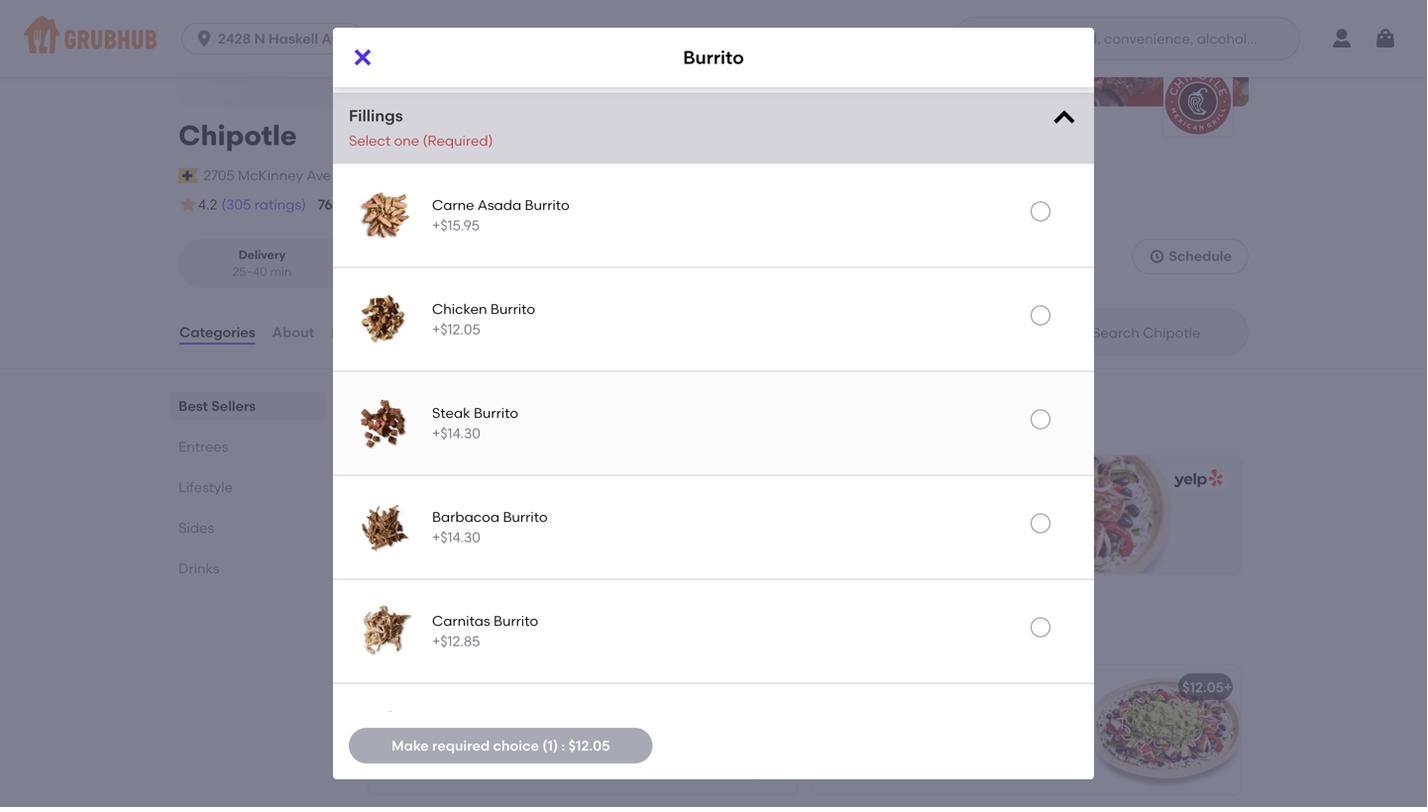 Task type: describe. For each thing, give the bounding box(es) containing it.
chipotle logo image
[[1164, 67, 1233, 136]]

1 $12.05 + from the left
[[739, 679, 788, 696]]

2 vertical spatial or
[[958, 792, 972, 808]]

$12.05 inside 'burrito $12.05 +'
[[384, 532, 425, 549]]

ave.
[[322, 30, 351, 47]]

sofritas
[[825, 731, 874, 748]]

meat
[[1015, 711, 1051, 728]]

77
[[570, 196, 585, 213]]

1 yelp image from the left
[[727, 470, 779, 489]]

(305
[[221, 196, 251, 213]]

time
[[481, 198, 507, 213]]

burrito bowl
[[825, 683, 907, 700]]

burrito inside 'burrito $12.05 +'
[[384, 509, 430, 526]]

delivery
[[510, 198, 554, 213]]

drinks
[[178, 561, 219, 577]]

best sellers most ordered on grubhub
[[365, 393, 538, 438]]

categories
[[179, 324, 255, 341]]

schedule
[[1169, 248, 1232, 265]]

food
[[385, 198, 411, 213]]

about button
[[271, 297, 315, 368]]

best sellers
[[178, 398, 256, 415]]

+$12.85
[[432, 633, 480, 650]]

chicken burrito +$12.05
[[432, 301, 535, 338]]

2 min from the left
[[465, 265, 487, 279]]

mi
[[403, 265, 418, 279]]

on time delivery
[[461, 198, 554, 213]]

carnitas burrito image
[[353, 600, 416, 663]]

schedule button
[[1132, 239, 1249, 274]]

and
[[825, 772, 851, 789]]

Input item quantity number field
[[470, 14, 514, 50]]

delivery
[[239, 248, 286, 262]]

n
[[254, 30, 265, 47]]

Search Chipotle search field
[[1090, 324, 1242, 343]]

2428 n haskell ave. button
[[182, 23, 371, 55]]

+$14.30 for steak
[[432, 425, 481, 442]]

carnitas
[[432, 613, 490, 630]]

1 vertical spatial choice
[[493, 738, 539, 755]]

haskell
[[269, 30, 318, 47]]

your
[[825, 711, 854, 728]]

ave
[[307, 167, 331, 184]]

fillings select one (required)
[[349, 106, 493, 149]]

star icon image
[[178, 195, 198, 215]]

grubhub
[[478, 421, 538, 438]]

option group containing delivery 25–40 min
[[178, 239, 518, 289]]

on
[[461, 198, 478, 213]]

15–25
[[430, 265, 462, 279]]

1 horizontal spatial +
[[780, 679, 788, 696]]

bowl
[[1016, 731, 1048, 748]]

steak burrito +$14.30
[[432, 405, 519, 442]]

beans,
[[888, 752, 933, 768]]

•
[[422, 265, 426, 279]]

burrito image
[[648, 666, 797, 795]]

1 horizontal spatial entrees
[[365, 619, 443, 645]]

2428
[[218, 30, 251, 47]]

steak burrito image
[[353, 392, 416, 455]]

most
[[365, 421, 397, 438]]

bowl
[[874, 683, 907, 700]]

steak
[[432, 405, 470, 422]]

barbacoa burrito image
[[353, 496, 416, 559]]

a
[[940, 731, 950, 748]]

one
[[394, 132, 419, 149]]

delicious
[[953, 731, 1012, 748]]

about
[[272, 324, 314, 341]]

burrito inside steak burrito +$14.30
[[474, 405, 519, 422]]

blanco,
[[825, 792, 875, 808]]

your choice of freshly grilled meat or sofritas served in a delicious bowl with rice, beans, or fajita veggies, and topped with guac, salsa, queso blanco, sour cream or cheese.
[[825, 711, 1068, 808]]

required
[[432, 738, 490, 755]]

grilled
[[970, 711, 1011, 728]]

chipotle
[[178, 119, 297, 152]]

burrito bowl image
[[1092, 666, 1241, 795]]

carnitas burrito +$12.85
[[432, 613, 538, 650]]

best for best sellers most ordered on grubhub
[[365, 393, 411, 418]]

on
[[457, 421, 475, 438]]

burrito $12.05 +
[[384, 509, 433, 549]]

veggies,
[[992, 752, 1047, 768]]

cheese.
[[975, 792, 1027, 808]]

carne asada burrito image
[[353, 184, 416, 247]]

2705
[[203, 167, 235, 184]]

barbacoa burrito +$14.30
[[432, 509, 548, 546]]

1 vertical spatial svg image
[[1051, 105, 1078, 132]]

svg image inside the schedule button
[[1149, 249, 1165, 264]]

make required choice (1) : $12.05
[[392, 738, 610, 755]]

burrito inside chicken burrito +$12.05
[[491, 301, 535, 318]]

chicken burrito image
[[353, 288, 416, 351]]

queso
[[1022, 772, 1064, 789]]

good
[[350, 198, 382, 213]]

salsa,
[[981, 772, 1019, 789]]

+$15.95
[[432, 217, 480, 234]]

choice inside your choice of freshly grilled meat or sofritas served in a delicious bowl with rice, beans, or fajita veggies, and topped with guac, salsa, queso blanco, sour cream or cheese.
[[857, 711, 903, 728]]



Task type: vqa. For each thing, say whether or not it's contained in the screenshot.
bottommost the choice
yes



Task type: locate. For each thing, give the bounding box(es) containing it.
0 vertical spatial choice
[[857, 711, 903, 728]]

2 +$14.30 from the top
[[432, 529, 481, 546]]

sofritas burrito image
[[353, 704, 416, 768]]

choice
[[857, 711, 903, 728], [493, 738, 539, 755]]

or right meat
[[1054, 711, 1068, 728]]

0 horizontal spatial with
[[825, 752, 853, 768]]

1 horizontal spatial choice
[[857, 711, 903, 728]]

:
[[562, 738, 565, 755]]

1 vertical spatial or
[[937, 752, 951, 768]]

burrito inside carne asada burrito +$15.95
[[525, 197, 570, 214]]

1 vertical spatial +$14.30
[[432, 529, 481, 546]]

2 yelp image from the left
[[1171, 470, 1223, 489]]

delivery 25–40 min
[[233, 248, 292, 279]]

select
[[349, 132, 391, 149]]

sellers up on
[[416, 393, 485, 418]]

subscription pass image
[[178, 168, 198, 184]]

0 horizontal spatial $12.05 +
[[739, 679, 788, 696]]

categories button
[[178, 297, 256, 368]]

with up 'and'
[[825, 752, 853, 768]]

1 horizontal spatial $12.05 +
[[1183, 679, 1233, 696]]

of
[[906, 711, 919, 728]]

0 vertical spatial with
[[825, 752, 853, 768]]

1 horizontal spatial best
[[365, 393, 411, 418]]

2 horizontal spatial or
[[1054, 711, 1068, 728]]

0 vertical spatial entrees
[[178, 439, 228, 456]]

sour
[[878, 792, 907, 808]]

1 horizontal spatial with
[[908, 772, 936, 789]]

+
[[425, 532, 433, 549], [780, 679, 788, 696], [1224, 679, 1233, 696]]

2428 n haskell ave.
[[218, 30, 351, 47]]

+$14.30 inside steak burrito +$14.30
[[432, 425, 481, 442]]

0 horizontal spatial best
[[178, 398, 208, 415]]

1 horizontal spatial svg image
[[1051, 105, 1078, 132]]

sellers for best sellers
[[211, 398, 256, 415]]

rice,
[[856, 752, 885, 768]]

0.9
[[383, 265, 400, 279]]

0 vertical spatial or
[[1054, 711, 1068, 728]]

main navigation navigation
[[0, 0, 1427, 77]]

2 horizontal spatial +
[[1224, 679, 1233, 696]]

min inside delivery 25–40 min
[[270, 265, 292, 279]]

1 min from the left
[[270, 265, 292, 279]]

1 horizontal spatial or
[[958, 792, 972, 808]]

+$14.30 down steak
[[432, 425, 481, 442]]

1 horizontal spatial sellers
[[416, 393, 485, 418]]

0 horizontal spatial yelp image
[[727, 470, 779, 489]]

0 vertical spatial +$14.30
[[432, 425, 481, 442]]

0 horizontal spatial choice
[[493, 738, 539, 755]]

0 vertical spatial svg image
[[524, 24, 539, 40]]

entrees
[[178, 439, 228, 456], [365, 619, 443, 645]]

25–40
[[233, 265, 267, 279]]

topped
[[855, 772, 904, 789]]

in
[[925, 731, 937, 748]]

76
[[318, 196, 333, 213]]

reviews button
[[330, 297, 387, 368]]

carne asada burrito +$15.95
[[432, 197, 570, 234]]

0 horizontal spatial sellers
[[211, 398, 256, 415]]

0 horizontal spatial +
[[425, 532, 433, 549]]

carne
[[432, 197, 474, 214]]

1 horizontal spatial min
[[465, 265, 487, 279]]

0 horizontal spatial entrees
[[178, 439, 228, 456]]

sellers inside best sellers most ordered on grubhub
[[416, 393, 485, 418]]

1 vertical spatial entrees
[[365, 619, 443, 645]]

2 $12.05 + from the left
[[1183, 679, 1233, 696]]

+$14.30 inside barbacoa burrito +$14.30
[[432, 529, 481, 546]]

mckinney
[[238, 167, 303, 184]]

best inside best sellers most ordered on grubhub
[[365, 393, 411, 418]]

burrito inside barbacoa burrito +$14.30
[[503, 509, 548, 526]]

reviews
[[331, 324, 386, 341]]

$12.05 +
[[739, 679, 788, 696], [1183, 679, 1233, 696]]

sellers for best sellers most ordered on grubhub
[[416, 393, 485, 418]]

or down a
[[937, 752, 951, 768]]

1 +$14.30 from the top
[[432, 425, 481, 442]]

2705 mckinney ave
[[203, 167, 331, 184]]

0 horizontal spatial min
[[270, 265, 292, 279]]

quantity
[[349, 26, 418, 46]]

min
[[270, 265, 292, 279], [465, 265, 487, 279]]

asada
[[478, 197, 522, 214]]

svg image
[[444, 24, 460, 40], [1374, 27, 1398, 51], [194, 29, 214, 49], [351, 46, 375, 69]]

+ inside 'burrito $12.05 +'
[[425, 532, 433, 549]]

0 horizontal spatial svg image
[[524, 24, 539, 40]]

with up cream
[[908, 772, 936, 789]]

or down guac,
[[958, 792, 972, 808]]

0 horizontal spatial or
[[937, 752, 951, 768]]

+$14.30 down barbacoa
[[432, 529, 481, 546]]

85
[[427, 196, 444, 213]]

option group
[[178, 239, 518, 289]]

4.2
[[198, 196, 217, 213]]

+$14.30
[[432, 425, 481, 442], [432, 529, 481, 546]]

freshly
[[923, 711, 966, 728]]

min right 15–25
[[465, 265, 487, 279]]

fajita
[[954, 752, 988, 768]]

0.9 mi • 15–25 min
[[383, 265, 487, 279]]

served
[[877, 731, 922, 748]]

(required)
[[423, 132, 493, 149]]

+$14.30 for barbacoa
[[432, 529, 481, 546]]

min down delivery
[[270, 265, 292, 279]]

2705 mckinney ave button
[[202, 165, 332, 187]]

chicken
[[432, 301, 487, 318]]

best down categories button
[[178, 398, 208, 415]]

or
[[1054, 711, 1068, 728], [937, 752, 951, 768], [958, 792, 972, 808]]

sellers down categories button
[[211, 398, 256, 415]]

svg image
[[524, 24, 539, 40], [1051, 105, 1078, 132], [1149, 249, 1165, 264]]

choice left (1)
[[493, 738, 539, 755]]

make
[[392, 738, 429, 755]]

1 horizontal spatial yelp image
[[1171, 470, 1223, 489]]

burrito
[[683, 47, 744, 68], [525, 197, 570, 214], [491, 301, 535, 318], [474, 405, 519, 422], [384, 509, 430, 526], [503, 509, 548, 526], [494, 613, 538, 630], [381, 683, 427, 700], [825, 683, 871, 700]]

choice up the served
[[857, 711, 903, 728]]

(305 ratings)
[[221, 196, 306, 213]]

2 vertical spatial svg image
[[1149, 249, 1165, 264]]

burrito inside carnitas burrito +$12.85
[[494, 613, 538, 630]]

best for best sellers
[[178, 398, 208, 415]]

good food
[[350, 198, 411, 213]]

1 vertical spatial with
[[908, 772, 936, 789]]

cream
[[910, 792, 955, 808]]

with
[[825, 752, 853, 768], [908, 772, 936, 789]]

sides
[[178, 520, 214, 537]]

+$12.05
[[432, 321, 481, 338]]

2 horizontal spatial svg image
[[1149, 249, 1165, 264]]

lifestyle
[[178, 479, 233, 496]]

sellers
[[416, 393, 485, 418], [211, 398, 256, 415]]

barbacoa
[[432, 509, 500, 526]]

yelp image
[[727, 470, 779, 489], [1171, 470, 1223, 489]]

(1)
[[542, 738, 558, 755]]

ratings)
[[254, 196, 306, 213]]

svg image inside 2428 n haskell ave. button
[[194, 29, 214, 49]]

best up most
[[365, 393, 411, 418]]

ordered
[[400, 421, 454, 438]]



